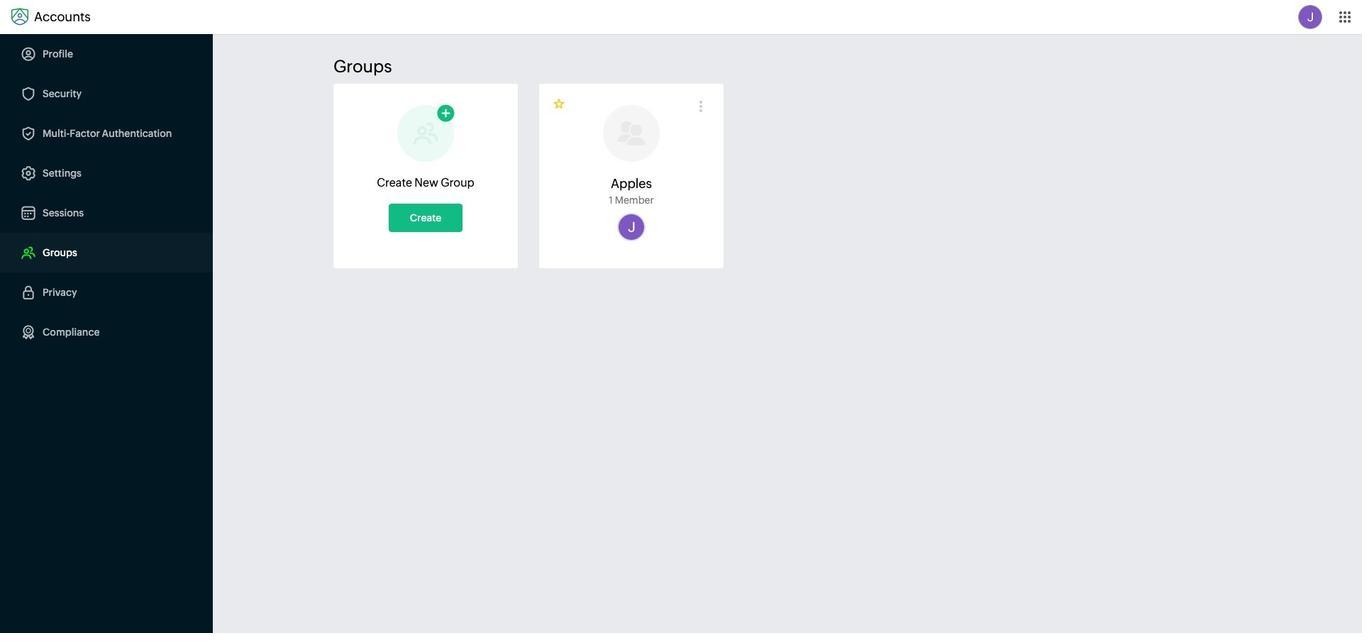 Task type: vqa. For each thing, say whether or not it's contained in the screenshot.
the makeprimary image
yes



Task type: locate. For each thing, give the bounding box(es) containing it.
makeprimary image
[[554, 98, 566, 111]]



